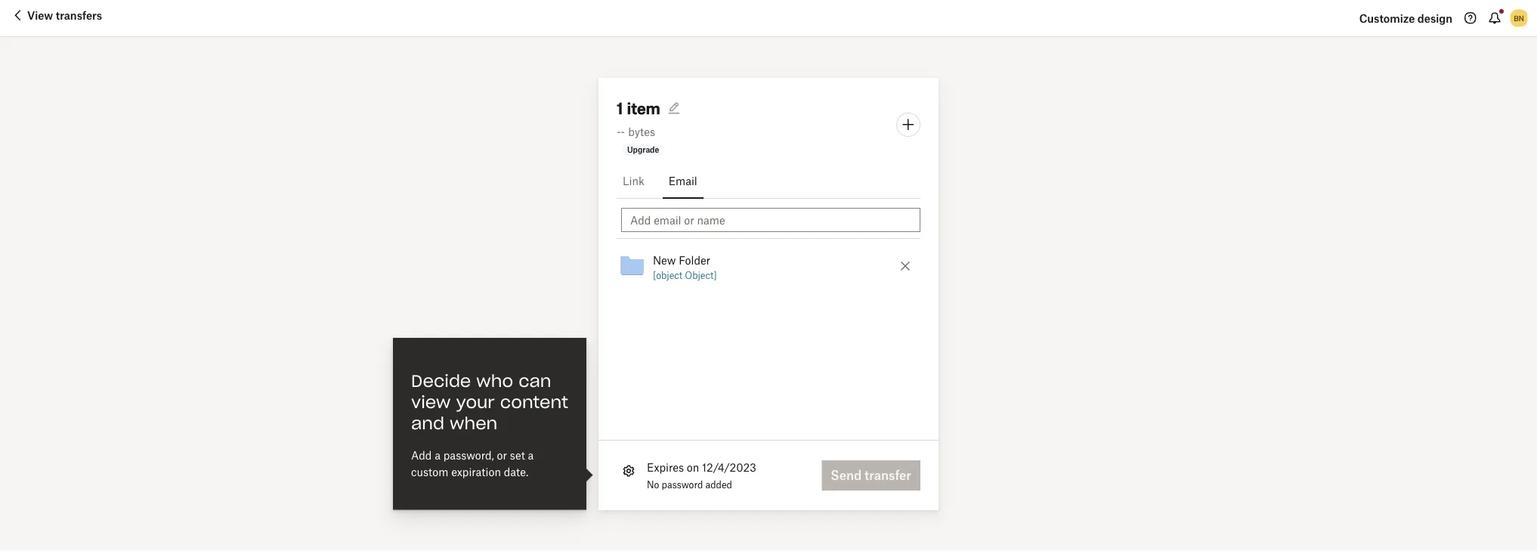 Task type: vqa. For each thing, say whether or not it's contained in the screenshot.
expiration in the bottom left of the page
yes



Task type: locate. For each thing, give the bounding box(es) containing it.
expires on 12/4/2023 no password added
[[647, 461, 757, 490]]

view transfers
[[27, 9, 102, 22]]

a
[[435, 449, 441, 462], [528, 449, 534, 462]]

1 horizontal spatial a
[[528, 449, 534, 462]]

Add email or name text field
[[630, 212, 912, 228]]

view
[[411, 391, 451, 412]]

bn button
[[1507, 6, 1531, 30]]

decide who can view your content and when
[[411, 370, 568, 433]]

transfers
[[56, 9, 102, 22]]

no
[[647, 479, 659, 490]]

1 - from the left
[[617, 125, 621, 138]]

customize design
[[1360, 12, 1453, 25]]

email tab
[[663, 163, 703, 199]]

password,
[[443, 449, 494, 462]]

object]
[[685, 269, 717, 281]]

add a password, or set a custom expiration date.
[[411, 449, 534, 478]]

date.
[[504, 466, 529, 478]]

link tab
[[617, 163, 651, 199]]

who
[[476, 370, 513, 391]]

0 horizontal spatial a
[[435, 449, 441, 462]]

-
[[617, 125, 621, 138], [621, 125, 625, 138]]

tab list
[[617, 163, 921, 199]]

add
[[411, 449, 432, 462]]

your
[[456, 391, 495, 412]]

a right set
[[528, 449, 534, 462]]

custom
[[411, 466, 449, 478]]

password
[[662, 479, 703, 490]]

customize design button
[[1360, 6, 1453, 30]]

view
[[27, 9, 53, 22]]

a right add
[[435, 449, 441, 462]]

expires
[[647, 461, 684, 474]]

decide
[[411, 370, 471, 391]]

can
[[519, 370, 552, 391]]

1
[[617, 99, 623, 117]]

new folder row
[[599, 242, 939, 290]]

when
[[450, 412, 498, 433]]

12/4/2023
[[702, 461, 757, 474]]

email
[[669, 174, 697, 187]]

1 item
[[617, 99, 661, 117]]



Task type: describe. For each thing, give the bounding box(es) containing it.
1 a from the left
[[435, 449, 441, 462]]

2 - from the left
[[621, 125, 625, 138]]

and
[[411, 412, 445, 433]]

tab list containing link
[[617, 163, 921, 199]]

upgrade
[[627, 145, 659, 154]]

design
[[1418, 12, 1453, 25]]

[object
[[653, 269, 683, 281]]

item
[[627, 99, 661, 117]]

view transfers button
[[9, 6, 102, 30]]

customize
[[1360, 12, 1415, 25]]

bytes
[[628, 125, 655, 138]]

2 a from the left
[[528, 449, 534, 462]]

new
[[653, 254, 676, 266]]

new folder [object object]
[[653, 254, 717, 281]]

set
[[510, 449, 525, 462]]

on
[[687, 461, 699, 474]]

-- bytes upgrade
[[617, 125, 659, 154]]

folder
[[679, 254, 711, 266]]

content
[[500, 391, 568, 412]]

add files button image
[[900, 116, 918, 134]]

link
[[623, 174, 645, 187]]

bn
[[1514, 13, 1524, 23]]

new folder cell
[[617, 251, 893, 281]]

expiration
[[451, 466, 501, 478]]

or
[[497, 449, 507, 462]]

added
[[706, 479, 732, 490]]



